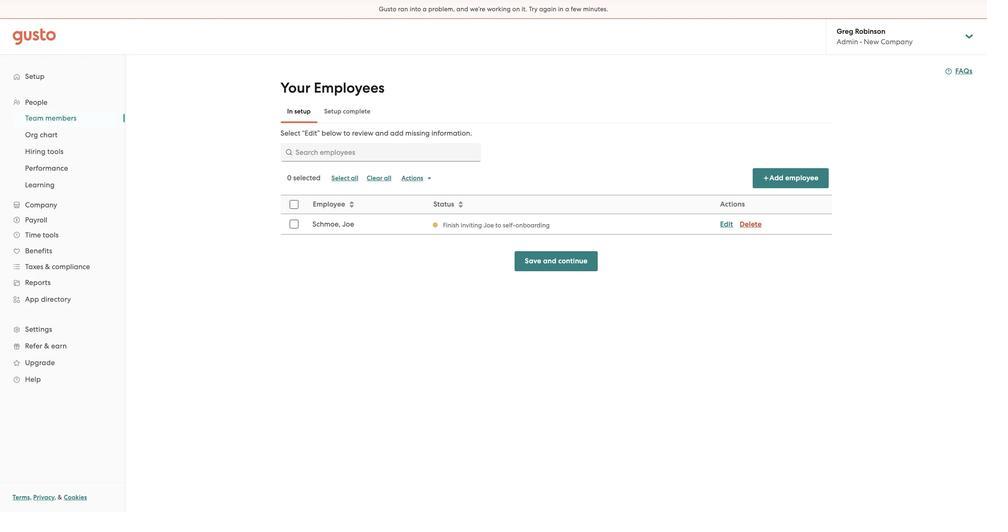 Task type: describe. For each thing, give the bounding box(es) containing it.
inviting
[[461, 222, 482, 229]]

minutes.
[[583, 5, 608, 13]]

to for review
[[344, 129, 350, 137]]

chart
[[40, 131, 58, 139]]

employee button
[[308, 196, 427, 214]]

your
[[281, 79, 311, 97]]

setup for setup
[[25, 72, 45, 81]]

time
[[25, 231, 41, 239]]

employee
[[786, 174, 819, 183]]

grid containing employee
[[281, 195, 832, 235]]

terms link
[[13, 494, 30, 502]]

& for earn
[[44, 342, 49, 351]]

working
[[487, 5, 511, 13]]

directory
[[41, 295, 71, 304]]

self-
[[503, 222, 515, 229]]

terms , privacy , & cookies
[[13, 494, 87, 502]]

earn
[[51, 342, 67, 351]]

setup for setup complete
[[324, 108, 341, 115]]

gusto ran into a problem, and we're working on it. try again in a few minutes.
[[379, 5, 608, 13]]

benefits
[[25, 247, 52, 255]]

team
[[25, 114, 44, 122]]

on
[[513, 5, 520, 13]]

taxes & compliance button
[[8, 259, 117, 275]]

0 selected status
[[287, 174, 321, 182]]

clear all
[[367, 175, 392, 182]]

settings link
[[8, 322, 117, 337]]

in setup
[[287, 108, 311, 115]]

0 selected
[[287, 174, 321, 182]]

people
[[25, 98, 48, 107]]

compliance
[[52, 263, 90, 271]]

refer
[[25, 342, 42, 351]]

delete button
[[740, 220, 762, 230]]

app directory link
[[8, 292, 117, 307]]

help
[[25, 376, 41, 384]]

actions button
[[397, 172, 437, 185]]

we're
[[470, 5, 486, 13]]

actions inside popup button
[[402, 175, 423, 182]]

& for compliance
[[45, 263, 50, 271]]

in
[[287, 108, 293, 115]]

company inside dropdown button
[[25, 201, 57, 209]]

hiring tools
[[25, 148, 64, 156]]

new
[[864, 38, 879, 46]]

schmoe, joe
[[312, 220, 354, 229]]

below
[[322, 129, 342, 137]]

app directory
[[25, 295, 71, 304]]

hiring
[[25, 148, 46, 156]]

privacy link
[[33, 494, 54, 502]]

edit
[[720, 220, 733, 229]]

try
[[529, 5, 538, 13]]

company button
[[8, 198, 117, 213]]

people button
[[8, 95, 117, 110]]

taxes
[[25, 263, 43, 271]]

org chart link
[[15, 127, 117, 142]]

your employees
[[281, 79, 385, 97]]

team members
[[25, 114, 77, 122]]

learning link
[[15, 178, 117, 193]]

time tools
[[25, 231, 59, 239]]

employees tab list
[[281, 100, 832, 123]]

home image
[[13, 28, 56, 45]]

review
[[352, 129, 374, 137]]

complete
[[343, 108, 371, 115]]

1 a from the left
[[423, 5, 427, 13]]

to for self-
[[495, 222, 501, 229]]

setup complete button
[[318, 102, 377, 122]]

in
[[558, 5, 564, 13]]

cookies button
[[64, 493, 87, 503]]

team members link
[[15, 111, 117, 126]]

Search employees field
[[281, 143, 481, 162]]

list containing team members
[[0, 110, 125, 193]]

learning
[[25, 181, 55, 189]]

again
[[539, 5, 557, 13]]

problem,
[[429, 5, 455, 13]]

and for review
[[375, 129, 389, 137]]

taxes & compliance
[[25, 263, 90, 271]]

add
[[390, 129, 404, 137]]

benefits link
[[8, 244, 117, 259]]

•
[[860, 38, 862, 46]]

cookies
[[64, 494, 87, 502]]

status
[[433, 200, 454, 209]]

and for problem,
[[457, 5, 468, 13]]

continue
[[558, 257, 588, 266]]

0 horizontal spatial joe
[[342, 220, 354, 229]]

onboarding
[[515, 222, 550, 229]]

all for clear all
[[384, 175, 392, 182]]

few
[[571, 5, 582, 13]]

time tools button
[[8, 228, 117, 243]]

reports link
[[8, 275, 117, 290]]

setup complete
[[324, 108, 371, 115]]



Task type: locate. For each thing, give the bounding box(es) containing it.
& inside dropdown button
[[45, 263, 50, 271]]

0 vertical spatial company
[[881, 38, 913, 46]]

and left add
[[375, 129, 389, 137]]

status button
[[428, 196, 715, 214]]

tools inside dropdown button
[[43, 231, 59, 239]]

"edit"
[[302, 129, 320, 137]]

2 a from the left
[[565, 5, 569, 13]]

and right save
[[543, 257, 557, 266]]

company up payroll
[[25, 201, 57, 209]]

0 horizontal spatial actions
[[402, 175, 423, 182]]

greg
[[837, 27, 854, 36]]

0 horizontal spatial and
[[375, 129, 389, 137]]

joe
[[342, 220, 354, 229], [483, 222, 494, 229]]

employees
[[314, 79, 385, 97]]

org chart
[[25, 131, 58, 139]]

into
[[410, 5, 421, 13]]

information.
[[432, 129, 472, 137]]

1 horizontal spatial company
[[881, 38, 913, 46]]

terms
[[13, 494, 30, 502]]

a right into
[[423, 5, 427, 13]]

select inside button
[[332, 175, 350, 182]]

all for select all
[[351, 175, 358, 182]]

add
[[770, 174, 784, 183]]

gusto navigation element
[[0, 55, 125, 402]]

0 vertical spatial &
[[45, 263, 50, 271]]

list
[[0, 95, 125, 388], [0, 110, 125, 193]]

1 horizontal spatial ,
[[54, 494, 56, 502]]

, left the privacy
[[30, 494, 32, 502]]

actions up edit
[[720, 200, 745, 209]]

joe right schmoe, at left
[[342, 220, 354, 229]]

2 list from the top
[[0, 110, 125, 193]]

company inside greg robinson admin • new company
[[881, 38, 913, 46]]

0 horizontal spatial a
[[423, 5, 427, 13]]

2 vertical spatial and
[[543, 257, 557, 266]]

and left we're
[[457, 5, 468, 13]]

org
[[25, 131, 38, 139]]

greg robinson admin • new company
[[837, 27, 913, 46]]

and inside in setup tab panel
[[375, 129, 389, 137]]

finish
[[443, 222, 459, 229]]

1 vertical spatial setup
[[324, 108, 341, 115]]

setup inside "setup" link
[[25, 72, 45, 81]]

faqs
[[956, 67, 973, 76]]

actions right clear all 'button'
[[402, 175, 423, 182]]

& right taxes
[[45, 263, 50, 271]]

1 horizontal spatial setup
[[324, 108, 341, 115]]

1 vertical spatial tools
[[43, 231, 59, 239]]

to right below in the top of the page
[[344, 129, 350, 137]]

tools for time tools
[[43, 231, 59, 239]]

select
[[281, 129, 300, 137], [332, 175, 350, 182]]

0 horizontal spatial setup
[[25, 72, 45, 81]]

add employee link
[[753, 168, 829, 188]]

1 horizontal spatial and
[[457, 5, 468, 13]]

0
[[287, 174, 292, 182]]

1 vertical spatial select
[[332, 175, 350, 182]]

company
[[881, 38, 913, 46], [25, 201, 57, 209]]

setup inside setup complete button
[[324, 108, 341, 115]]

robinson
[[855, 27, 886, 36]]

save
[[525, 257, 541, 266]]

setup up people
[[25, 72, 45, 81]]

Select row checkbox
[[285, 215, 303, 234]]

0 horizontal spatial to
[[344, 129, 350, 137]]

in setup button
[[281, 102, 318, 122]]

payroll button
[[8, 213, 117, 228]]

& left the cookies button
[[58, 494, 62, 502]]

select all button
[[327, 172, 363, 185]]

members
[[45, 114, 77, 122]]

all right clear
[[384, 175, 392, 182]]

select "edit" below to review and add missing information.
[[281, 129, 472, 137]]

setup link
[[8, 69, 117, 84]]

0 horizontal spatial ,
[[30, 494, 32, 502]]

all left clear
[[351, 175, 358, 182]]

1 horizontal spatial all
[[384, 175, 392, 182]]

in setup tab panel
[[281, 128, 832, 235]]

upgrade
[[25, 359, 55, 367]]

all
[[351, 175, 358, 182], [384, 175, 392, 182]]

all inside 'button'
[[384, 175, 392, 182]]

clear all button
[[363, 172, 396, 185]]

to left self-
[[495, 222, 501, 229]]

1 all from the left
[[351, 175, 358, 182]]

actions
[[402, 175, 423, 182], [720, 200, 745, 209]]

and inside button
[[543, 257, 557, 266]]

0 vertical spatial and
[[457, 5, 468, 13]]

list containing people
[[0, 95, 125, 388]]

, left the cookies button
[[54, 494, 56, 502]]

save and continue button
[[515, 252, 598, 272]]

&
[[45, 263, 50, 271], [44, 342, 49, 351], [58, 494, 62, 502]]

clear
[[367, 175, 383, 182]]

tools down chart
[[47, 148, 64, 156]]

& left earn
[[44, 342, 49, 351]]

all inside button
[[351, 175, 358, 182]]

add employee
[[770, 174, 819, 183]]

2 , from the left
[[54, 494, 56, 502]]

grid
[[281, 195, 832, 235]]

1 , from the left
[[30, 494, 32, 502]]

0 vertical spatial tools
[[47, 148, 64, 156]]

1 vertical spatial company
[[25, 201, 57, 209]]

1 horizontal spatial to
[[495, 222, 501, 229]]

0 horizontal spatial select
[[281, 129, 300, 137]]

upgrade link
[[8, 356, 117, 371]]

refer & earn
[[25, 342, 67, 351]]

0 vertical spatial to
[[344, 129, 350, 137]]

2 all from the left
[[384, 175, 392, 182]]

setup
[[25, 72, 45, 81], [324, 108, 341, 115]]

app
[[25, 295, 39, 304]]

1 vertical spatial actions
[[720, 200, 745, 209]]

tools
[[47, 148, 64, 156], [43, 231, 59, 239]]

1 horizontal spatial joe
[[483, 222, 494, 229]]

setup
[[294, 108, 311, 115]]

ran
[[398, 5, 408, 13]]

admin
[[837, 38, 859, 46]]

0 vertical spatial setup
[[25, 72, 45, 81]]

setup up below in the top of the page
[[324, 108, 341, 115]]

company right new
[[881, 38, 913, 46]]

select for select "edit" below to review and add missing information.
[[281, 129, 300, 137]]

0 horizontal spatial all
[[351, 175, 358, 182]]

1 horizontal spatial select
[[332, 175, 350, 182]]

gusto
[[379, 5, 397, 13]]

1 vertical spatial to
[[495, 222, 501, 229]]

2 vertical spatial &
[[58, 494, 62, 502]]

tools for hiring tools
[[47, 148, 64, 156]]

0 vertical spatial select
[[281, 129, 300, 137]]

1 list from the top
[[0, 95, 125, 388]]

missing
[[405, 129, 430, 137]]

1 horizontal spatial actions
[[720, 200, 745, 209]]

edit link
[[720, 220, 733, 229]]

joe right inviting
[[483, 222, 494, 229]]

tools right "time"
[[43, 231, 59, 239]]

2 horizontal spatial and
[[543, 257, 557, 266]]

1 vertical spatial &
[[44, 342, 49, 351]]

select up employee
[[332, 175, 350, 182]]

employee
[[313, 200, 345, 209]]

privacy
[[33, 494, 54, 502]]

1 vertical spatial and
[[375, 129, 389, 137]]

finish inviting joe to self-onboarding
[[443, 222, 550, 229]]

select all
[[332, 175, 358, 182]]

faqs button
[[946, 66, 973, 76]]

,
[[30, 494, 32, 502], [54, 494, 56, 502]]

to
[[344, 129, 350, 137], [495, 222, 501, 229]]

payroll
[[25, 216, 47, 224]]

settings
[[25, 326, 52, 334]]

add employee button
[[753, 168, 829, 188]]

a right in
[[565, 5, 569, 13]]

1 horizontal spatial a
[[565, 5, 569, 13]]

select left "edit"
[[281, 129, 300, 137]]

select for select all
[[332, 175, 350, 182]]

Select all rows on this page checkbox
[[285, 196, 303, 214]]

save and continue
[[525, 257, 588, 266]]

0 vertical spatial actions
[[402, 175, 423, 182]]

it.
[[522, 5, 527, 13]]

refer & earn link
[[8, 339, 117, 354]]

hiring tools link
[[15, 144, 117, 159]]

0 horizontal spatial company
[[25, 201, 57, 209]]



Task type: vqa. For each thing, say whether or not it's contained in the screenshot.
way
no



